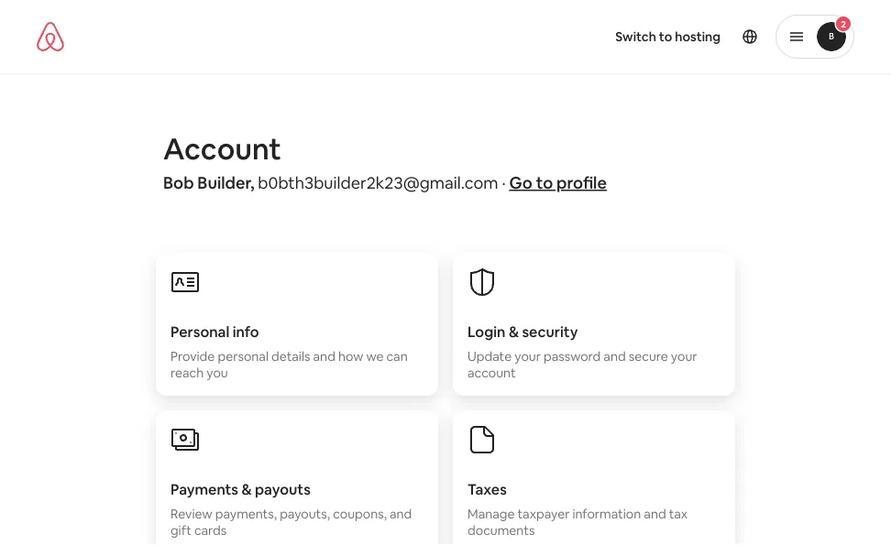 Task type: describe. For each thing, give the bounding box(es) containing it.
can
[[386, 348, 408, 365]]

2 your from the left
[[671, 348, 697, 365]]

we
[[366, 348, 384, 365]]

account
[[468, 365, 516, 381]]

and inside 'personal info provide personal details and how we can reach you'
[[313, 348, 335, 365]]

personal info provide personal details and how we can reach you
[[171, 322, 408, 381]]

1 your from the left
[[515, 348, 541, 365]]

review
[[171, 506, 212, 523]]

payments & payouts review payments, payouts, coupons, and gift cards
[[171, 480, 412, 539]]

go to profile link
[[509, 172, 607, 194]]

builder
[[197, 172, 250, 194]]

secure
[[629, 348, 668, 365]]

2
[[841, 18, 846, 30]]

manage
[[468, 506, 515, 523]]

account bob builder , b0bth3builder2k23@gmail.com · go to profile
[[163, 129, 607, 194]]

to inside account bob builder , b0bth3builder2k23@gmail.com · go to profile
[[536, 172, 553, 194]]

hosting
[[675, 28, 721, 45]]

2 button
[[776, 15, 854, 59]]

info
[[233, 322, 259, 341]]

password
[[544, 348, 601, 365]]

switch
[[615, 28, 656, 45]]

taxes manage taxpayer information and tax documents
[[468, 480, 688, 539]]

bob
[[163, 172, 194, 194]]

personal
[[218, 348, 269, 365]]

taxpayer
[[517, 506, 570, 523]]

login
[[468, 322, 506, 341]]



Task type: vqa. For each thing, say whether or not it's contained in the screenshot.
Quick
no



Task type: locate. For each thing, give the bounding box(es) containing it.
information
[[572, 506, 641, 523]]

update
[[468, 348, 512, 365]]

& right login
[[509, 322, 519, 341]]

tax
[[669, 506, 688, 523]]

switch to hosting link
[[604, 17, 732, 56]]

you
[[207, 365, 228, 381]]

profile
[[556, 172, 607, 194]]

to right switch
[[659, 28, 672, 45]]

cards
[[194, 523, 227, 539]]

,
[[250, 172, 254, 194]]

·
[[502, 172, 506, 194]]

and right coupons,
[[390, 506, 412, 523]]

payouts
[[255, 480, 311, 499]]

& up payments,
[[241, 480, 252, 499]]

account
[[163, 129, 281, 168]]

and inside taxes manage taxpayer information and tax documents
[[644, 506, 666, 523]]

and inside login & security update your password and secure your account
[[604, 348, 626, 365]]

1 horizontal spatial your
[[671, 348, 697, 365]]

& inside payments & payouts review payments, payouts, coupons, and gift cards
[[241, 480, 252, 499]]

and left secure
[[604, 348, 626, 365]]

go
[[509, 172, 532, 194]]

& inside login & security update your password and secure your account
[[509, 322, 519, 341]]

taxes
[[468, 480, 507, 499]]

your
[[515, 348, 541, 365], [671, 348, 697, 365]]

provide
[[171, 348, 215, 365]]

payouts,
[[280, 506, 330, 523]]

1 horizontal spatial to
[[659, 28, 672, 45]]

profile element
[[468, 0, 854, 73]]

and left tax
[[644, 506, 666, 523]]

and inside payments & payouts review payments, payouts, coupons, and gift cards
[[390, 506, 412, 523]]

your right secure
[[671, 348, 697, 365]]

0 vertical spatial &
[[509, 322, 519, 341]]

to right the "go"
[[536, 172, 553, 194]]

0 horizontal spatial &
[[241, 480, 252, 499]]

security
[[522, 322, 578, 341]]

&
[[509, 322, 519, 341], [241, 480, 252, 499]]

details
[[271, 348, 310, 365]]

& for payments
[[241, 480, 252, 499]]

and
[[313, 348, 335, 365], [604, 348, 626, 365], [390, 506, 412, 523], [644, 506, 666, 523]]

your down security at right
[[515, 348, 541, 365]]

login & security update your password and secure your account
[[468, 322, 697, 381]]

switch to hosting
[[615, 28, 721, 45]]

to
[[659, 28, 672, 45], [536, 172, 553, 194]]

1 vertical spatial &
[[241, 480, 252, 499]]

coupons,
[[333, 506, 387, 523]]

to inside profile element
[[659, 28, 672, 45]]

gift
[[171, 523, 191, 539]]

1 vertical spatial to
[[536, 172, 553, 194]]

how
[[338, 348, 363, 365]]

payments
[[171, 480, 238, 499]]

personal
[[171, 322, 229, 341]]

reach
[[171, 365, 204, 381]]

documents
[[468, 523, 535, 539]]

0 horizontal spatial to
[[536, 172, 553, 194]]

0 horizontal spatial your
[[515, 348, 541, 365]]

payments,
[[215, 506, 277, 523]]

0 vertical spatial to
[[659, 28, 672, 45]]

b0bth3builder2k23@gmail.com
[[258, 172, 498, 194]]

& for login
[[509, 322, 519, 341]]

and left how in the bottom left of the page
[[313, 348, 335, 365]]

1 horizontal spatial &
[[509, 322, 519, 341]]



